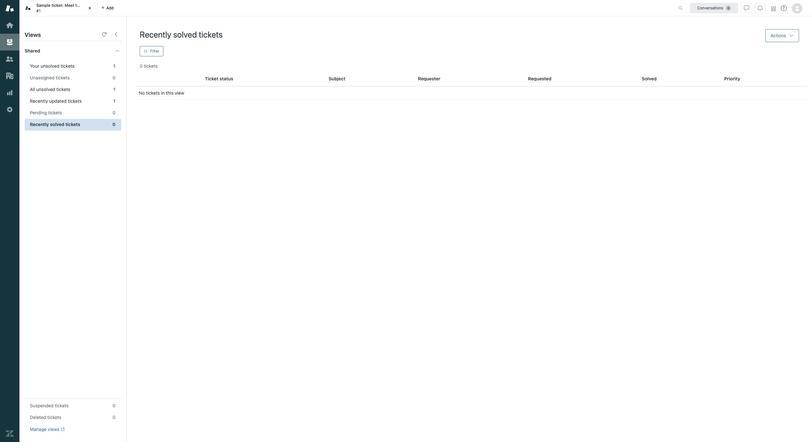 Task type: vqa. For each thing, say whether or not it's contained in the screenshot.
it
no



Task type: describe. For each thing, give the bounding box(es) containing it.
in
[[161, 90, 165, 96]]

#1
[[36, 8, 41, 13]]

priority
[[725, 76, 741, 81]]

0 for recently solved tickets
[[112, 122, 115, 127]]

0 for unassigned tickets
[[113, 75, 115, 80]]

ticket inside sample ticket: meet the ticket #1
[[83, 3, 93, 8]]

sample ticket: meet the ticket #1
[[36, 3, 93, 13]]

add
[[106, 5, 114, 10]]

zendesk support image
[[6, 4, 14, 13]]

opens in a new tab image
[[60, 428, 65, 432]]

all unsolved tickets
[[30, 87, 70, 92]]

1 for your unsolved tickets
[[113, 63, 115, 69]]

stale ticket arturo is off
[[0, 0, 49, 6]]

pending
[[30, 110, 47, 115]]

unsolved for all
[[36, 87, 55, 92]]

close image
[[87, 5, 93, 11]]

off
[[41, 0, 49, 6]]

manage views
[[30, 427, 60, 432]]

add button
[[97, 0, 118, 16]]

your
[[30, 63, 39, 69]]

actions button
[[766, 29, 799, 42]]

requester
[[418, 76, 441, 81]]

tab containing sample ticket: meet the ticket
[[19, 0, 97, 16]]

this
[[166, 90, 174, 96]]

ticket status
[[205, 76, 233, 81]]

unassigned
[[30, 75, 54, 80]]

filter button
[[140, 46, 163, 56]]

refresh views pane image
[[102, 32, 107, 37]]

1 vertical spatial solved
[[50, 122, 64, 127]]

suspended
[[30, 403, 54, 409]]

reporting image
[[6, 89, 14, 97]]

ticket:
[[52, 3, 64, 8]]

zendesk products image
[[772, 6, 776, 11]]

zendesk image
[[6, 430, 14, 438]]

conversations
[[697, 5, 724, 10]]

get help image
[[781, 5, 787, 11]]

updated
[[49, 98, 67, 104]]

deleted
[[30, 415, 46, 420]]

admin image
[[6, 105, 14, 114]]

hide panel views image
[[114, 32, 119, 37]]

shared
[[25, 48, 40, 54]]

main element
[[0, 0, 19, 442]]

status
[[220, 76, 233, 81]]

subject
[[329, 76, 346, 81]]

is
[[37, 0, 40, 6]]

deleted tickets
[[30, 415, 61, 420]]

recently updated tickets
[[30, 98, 82, 104]]

sample
[[36, 3, 51, 8]]

suspended tickets
[[30, 403, 69, 409]]

view
[[175, 90, 184, 96]]

no tickets in this view
[[139, 90, 184, 96]]

shared button
[[19, 41, 108, 61]]

manage views link
[[30, 427, 65, 433]]



Task type: locate. For each thing, give the bounding box(es) containing it.
1 vertical spatial unsolved
[[36, 87, 55, 92]]

recently up filter
[[140, 30, 171, 39]]

views
[[25, 31, 41, 38]]

0 for suspended tickets
[[113, 403, 115, 409]]

1 for recently updated tickets
[[113, 98, 115, 104]]

0 for deleted tickets
[[113, 415, 115, 420]]

0 vertical spatial solved
[[173, 30, 197, 39]]

1 vertical spatial recently
[[30, 98, 48, 104]]

meet
[[65, 3, 74, 8]]

ticket
[[205, 76, 218, 81]]

0 vertical spatial recently
[[140, 30, 171, 39]]

1 horizontal spatial ticket
[[83, 3, 93, 8]]

arturo
[[23, 0, 35, 6]]

recently for 0
[[30, 122, 49, 127]]

recently for 1
[[30, 98, 48, 104]]

0 horizontal spatial solved
[[50, 122, 64, 127]]

unsolved for your
[[41, 63, 59, 69]]

ticket right the stale
[[11, 0, 22, 6]]

0 for pending tickets
[[113, 110, 115, 115]]

1 1 from the top
[[113, 63, 115, 69]]

conversations button
[[690, 3, 738, 13]]

actions
[[771, 33, 786, 38]]

all
[[30, 87, 35, 92]]

stale
[[0, 0, 10, 6]]

0
[[140, 63, 143, 69], [113, 75, 115, 80], [113, 110, 115, 115], [112, 122, 115, 127], [113, 403, 115, 409], [113, 415, 115, 420]]

0 vertical spatial 1
[[113, 63, 115, 69]]

0 vertical spatial recently solved tickets
[[140, 30, 223, 39]]

recently
[[140, 30, 171, 39], [30, 98, 48, 104], [30, 122, 49, 127]]

manage
[[30, 427, 47, 432]]

2 1 from the top
[[113, 87, 115, 92]]

get started image
[[6, 21, 14, 30]]

unassigned tickets
[[30, 75, 70, 80]]

0 horizontal spatial recently solved tickets
[[30, 122, 80, 127]]

1 vertical spatial recently solved tickets
[[30, 122, 80, 127]]

views image
[[6, 38, 14, 46]]

1
[[113, 63, 115, 69], [113, 87, 115, 92], [113, 98, 115, 104]]

1 horizontal spatial solved
[[173, 30, 197, 39]]

pending tickets
[[30, 110, 62, 115]]

recently solved tickets down pending tickets
[[30, 122, 80, 127]]

0 vertical spatial unsolved
[[41, 63, 59, 69]]

shared heading
[[19, 41, 126, 61]]

no
[[139, 90, 145, 96]]

notifications image
[[758, 5, 763, 11]]

recently down pending
[[30, 122, 49, 127]]

3 1 from the top
[[113, 98, 115, 104]]

ticket
[[11, 0, 22, 6], [83, 3, 93, 8]]

recently solved tickets up filter
[[140, 30, 223, 39]]

1 for all unsolved tickets
[[113, 87, 115, 92]]

button displays agent's chat status as invisible. image
[[744, 5, 749, 11]]

tabs tab list
[[19, 0, 672, 16]]

your unsolved tickets
[[30, 63, 75, 69]]

unsolved
[[41, 63, 59, 69], [36, 87, 55, 92]]

filter
[[150, 49, 159, 54]]

0 horizontal spatial ticket
[[11, 0, 22, 6]]

ticket right the
[[83, 3, 93, 8]]

recently up pending
[[30, 98, 48, 104]]

requested
[[528, 76, 552, 81]]

2 vertical spatial recently
[[30, 122, 49, 127]]

2 vertical spatial 1
[[113, 98, 115, 104]]

recently solved tickets
[[140, 30, 223, 39], [30, 122, 80, 127]]

1 horizontal spatial recently solved tickets
[[140, 30, 223, 39]]

solved
[[642, 76, 657, 81]]

1 vertical spatial 1
[[113, 87, 115, 92]]

the
[[75, 3, 82, 8]]

organizations image
[[6, 72, 14, 80]]

0 tickets
[[140, 63, 158, 69]]

views
[[48, 427, 60, 432]]

tickets
[[199, 30, 223, 39], [61, 63, 75, 69], [144, 63, 158, 69], [56, 75, 70, 80], [56, 87, 70, 92], [146, 90, 160, 96], [68, 98, 82, 104], [48, 110, 62, 115], [66, 122, 80, 127], [55, 403, 69, 409], [47, 415, 61, 420]]

tab
[[19, 0, 97, 16]]

unsolved down unassigned
[[36, 87, 55, 92]]

unsolved up unassigned tickets
[[41, 63, 59, 69]]

solved
[[173, 30, 197, 39], [50, 122, 64, 127]]

customers image
[[6, 55, 14, 63]]



